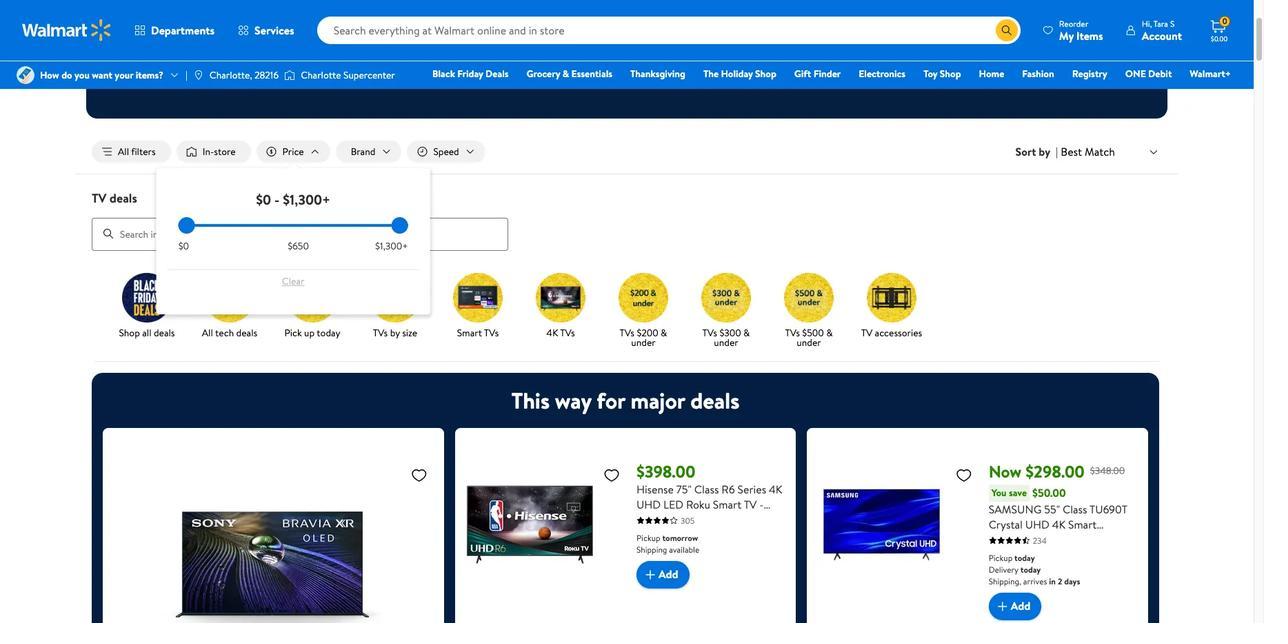 Task type: locate. For each thing, give the bounding box(es) containing it.
1 vertical spatial smart
[[713, 497, 742, 512]]

2 vertical spatial tv
[[744, 497, 757, 512]]

& right $200
[[661, 326, 667, 340]]

| left best in the right top of the page
[[1056, 144, 1058, 159]]

& inside tvs $300 & under
[[744, 326, 750, 340]]

accessories
[[875, 326, 923, 340]]

under down the tvs $500 & under image
[[797, 336, 821, 349]]

tvs inside tvs $500 & under
[[785, 326, 800, 340]]

all inside button
[[118, 145, 129, 159]]

2 horizontal spatial 4k
[[1053, 517, 1066, 532]]

1 horizontal spatial (new)
[[989, 547, 1018, 563]]

sort by |
[[1016, 144, 1058, 159]]

days
[[1065, 576, 1081, 588]]

0 vertical spatial class
[[695, 482, 719, 497]]

4k right the series
[[769, 482, 783, 497]]

0 horizontal spatial $1,300+
[[283, 190, 331, 209]]

shop
[[755, 67, 777, 81], [940, 67, 961, 81], [119, 326, 140, 340]]

0 horizontal spatial under
[[631, 336, 656, 349]]

smart inside you save $50.00 samsung 55" class tu690t crystal uhd 4k smart television - un55tu690tfxza (new)
[[1069, 517, 1097, 532]]

| inside sort and filter section element
[[1056, 144, 1058, 159]]

0 vertical spatial (new)
[[690, 512, 719, 527]]

tv for tv accessories
[[861, 326, 873, 340]]

under inside tvs $300 & under
[[714, 336, 739, 349]]

2 horizontal spatial shop
[[940, 67, 961, 81]]

today right up at the bottom
[[317, 326, 340, 340]]

 image left charlotte,
[[193, 70, 204, 81]]

tvs left the $300
[[703, 326, 718, 340]]

 image
[[17, 66, 34, 84], [193, 70, 204, 81]]

5 tvs from the left
[[703, 326, 718, 340]]

1 horizontal spatial $0
[[256, 190, 271, 209]]

0 horizontal spatial $0
[[178, 239, 189, 253]]

1 under from the left
[[631, 336, 656, 349]]

1 vertical spatial uhd
[[1026, 517, 1050, 532]]

3 under from the left
[[797, 336, 821, 349]]

 image for how do you want your items?
[[17, 66, 34, 84]]

smart for $398.00
[[713, 497, 742, 512]]

0 horizontal spatial pickup
[[637, 532, 661, 544]]

add to favorites list, hisense 75" class r6 series 4k uhd led roku smart tv - 75r6030k (new) image
[[604, 467, 620, 484]]

deals
[[110, 190, 137, 207], [154, 326, 175, 340], [236, 326, 257, 340], [691, 385, 740, 416]]

- inside $398.00 hisense 75" class r6 series 4k uhd led roku smart tv - 75r6030k (new)
[[760, 497, 764, 512]]

smart right roku
[[713, 497, 742, 512]]

tv left accessories
[[861, 326, 873, 340]]

& right the $300
[[744, 326, 750, 340]]

by inside sort and filter section element
[[1039, 144, 1051, 159]]

tv accessories link
[[856, 273, 928, 341]]

- right r6
[[760, 497, 764, 512]]

tvs for tvs $500 & under
[[785, 326, 800, 340]]

0 vertical spatial tv
[[92, 190, 107, 207]]

pickup today delivery today shipping, arrives in 2 days
[[989, 552, 1081, 588]]

by right sort
[[1039, 144, 1051, 159]]

2 horizontal spatial tv
[[861, 326, 873, 340]]

1 horizontal spatial class
[[1063, 502, 1088, 517]]

(new) up delivery
[[989, 547, 1018, 563]]

in
[[1050, 576, 1056, 588]]

uhd left led
[[637, 497, 661, 512]]

tv
[[92, 190, 107, 207], [861, 326, 873, 340], [744, 497, 757, 512]]

under inside tvs $500 & under
[[797, 336, 821, 349]]

& for tvs $200 & under
[[661, 326, 667, 340]]

pickup down 75r6030k
[[637, 532, 661, 544]]

tvs by size
[[373, 326, 417, 340]]

gift finder
[[795, 67, 841, 81]]

charlotte supercenter
[[301, 68, 395, 82]]

0 vertical spatial smart
[[457, 326, 482, 340]]

deals right tech
[[236, 326, 257, 340]]

class inside you save $50.00 samsung 55" class tu690t crystal uhd 4k smart television - un55tu690tfxza (new)
[[1063, 502, 1088, 517]]

$1,300+
[[283, 190, 331, 209], [375, 239, 408, 253]]

under
[[631, 336, 656, 349], [714, 336, 739, 349], [797, 336, 821, 349]]

price button
[[256, 141, 330, 163]]

add to cart image
[[995, 599, 1011, 615]]

deals inside all tech deals link
[[236, 326, 257, 340]]

$298.00
[[1026, 460, 1085, 483]]

1 vertical spatial by
[[390, 326, 400, 340]]

add to favorites list, sony 65 class bravia xr a90j 4k hdr oled tv smart google tv xr65a90j (new) image
[[411, 467, 428, 484]]

add down arrives
[[1011, 599, 1031, 614]]

0 vertical spatial 4k
[[547, 326, 558, 340]]

6 tvs from the left
[[785, 326, 800, 340]]

smart inside $398.00 hisense 75" class r6 series 4k uhd led roku smart tv - 75r6030k (new)
[[713, 497, 742, 512]]

all left tech
[[202, 326, 213, 340]]

how
[[40, 68, 59, 82]]

4k
[[547, 326, 558, 340], [769, 482, 783, 497], [1053, 517, 1066, 532]]

all for all filters
[[118, 145, 129, 159]]

class
[[695, 482, 719, 497], [1063, 502, 1088, 517]]

add button down shipping
[[637, 561, 690, 589]]

tvs left $200
[[620, 326, 635, 340]]

0 horizontal spatial class
[[695, 482, 719, 497]]

$500
[[803, 326, 824, 340]]

1 vertical spatial $0
[[178, 239, 189, 253]]

pickup inside 'pickup tomorrow shipping available'
[[637, 532, 661, 544]]

shop inside 'link'
[[940, 67, 961, 81]]

$50.00
[[1033, 486, 1066, 501]]

shop left store.
[[755, 67, 777, 81]]

1 vertical spatial -
[[760, 497, 764, 512]]

Walmart Site-Wide search field
[[317, 17, 1021, 44]]

shop left all
[[119, 326, 140, 340]]

& inside tvs $200 & under
[[661, 326, 667, 340]]

tvs inside tvs $300 & under
[[703, 326, 718, 340]]

0 vertical spatial by
[[1039, 144, 1051, 159]]

smart down smart tvs image
[[457, 326, 482, 340]]

0 vertical spatial add
[[659, 567, 679, 583]]

1 horizontal spatial 4k
[[769, 482, 783, 497]]

0 horizontal spatial (new)
[[690, 512, 719, 527]]

$1,300+ up tvs by size image
[[375, 239, 408, 253]]

1 vertical spatial (new)
[[989, 547, 1018, 563]]

tvs
[[373, 326, 388, 340], [484, 326, 499, 340], [560, 326, 575, 340], [620, 326, 635, 340], [703, 326, 718, 340], [785, 326, 800, 340]]

thanksgiving
[[631, 67, 686, 81]]

1 horizontal spatial -
[[760, 497, 764, 512]]

1 horizontal spatial |
[[1056, 144, 1058, 159]]

0 horizontal spatial smart
[[457, 326, 482, 340]]

shop right "toy"
[[940, 67, 961, 81]]

do
[[62, 68, 72, 82]]

finder
[[814, 67, 841, 81]]

deals up search icon
[[110, 190, 137, 207]]

in-store button
[[176, 141, 251, 163]]

tvs down 4k tvs image
[[560, 326, 575, 340]]

home link
[[973, 66, 1011, 81]]

- right television
[[1038, 532, 1042, 547]]

under for $300
[[714, 336, 739, 349]]

television
[[989, 532, 1035, 547]]

r6
[[722, 482, 735, 497]]

1 vertical spatial pickup
[[989, 552, 1013, 564]]

charlotte, 28216
[[210, 68, 279, 82]]

1 horizontal spatial tv
[[744, 497, 757, 512]]

all tech deals image
[[205, 273, 255, 323]]

deals right major
[[691, 385, 740, 416]]

under inside tvs $200 & under
[[631, 336, 656, 349]]

1 vertical spatial |
[[1056, 144, 1058, 159]]

search image
[[103, 228, 114, 240]]

tvs $300 & under image
[[702, 273, 751, 323]]

electronics link
[[853, 66, 912, 81]]

tvs $300 & under
[[703, 326, 750, 349]]

all filters button
[[92, 141, 171, 163]]

walmart black friday deals for days image
[[500, 0, 754, 24]]

2 vertical spatial 4k
[[1053, 517, 1066, 532]]

tech
[[215, 326, 234, 340]]

0 horizontal spatial by
[[390, 326, 400, 340]]

1 horizontal spatial add button
[[989, 593, 1042, 621]]

0 horizontal spatial |
[[186, 68, 188, 82]]

essentials
[[572, 67, 613, 81]]

- for $398.00
[[760, 497, 764, 512]]

$398.00 hisense 75" class r6 series 4k uhd led roku smart tv - 75r6030k (new)
[[637, 460, 783, 527]]

by
[[1039, 144, 1051, 159], [390, 326, 400, 340]]

add button down the shipping,
[[989, 593, 1042, 621]]

add button
[[637, 561, 690, 589], [989, 593, 1042, 621]]

class left r6
[[695, 482, 719, 497]]

tvs left $500
[[785, 326, 800, 340]]

today
[[317, 326, 340, 340], [1015, 552, 1035, 564], [1021, 564, 1041, 576]]

1 horizontal spatial add
[[1011, 599, 1031, 614]]

(new) inside you save $50.00 samsung 55" class tu690t crystal uhd 4k smart television - un55tu690tfxza (new)
[[989, 547, 1018, 563]]

2 horizontal spatial under
[[797, 336, 821, 349]]

1 horizontal spatial smart
[[713, 497, 742, 512]]

(new)
[[690, 512, 719, 527], [989, 547, 1018, 563]]

1 horizontal spatial pickup
[[989, 552, 1013, 564]]

2 vertical spatial smart
[[1069, 517, 1097, 532]]

0 horizontal spatial tv
[[92, 190, 107, 207]]

all
[[142, 326, 151, 340]]

smart tvs
[[457, 326, 499, 340]]

4k down $50.00
[[1053, 517, 1066, 532]]

0 horizontal spatial all
[[118, 145, 129, 159]]

$1,300+ up $1300 range field
[[283, 190, 331, 209]]

hi,
[[1142, 18, 1152, 29]]

reorder my items
[[1060, 18, 1104, 43]]

hisense
[[637, 482, 674, 497]]

pickup down television
[[989, 552, 1013, 564]]

uhd up 234
[[1026, 517, 1050, 532]]

2 horizontal spatial -
[[1038, 532, 1042, 547]]

all filters
[[118, 145, 156, 159]]

0
[[1223, 15, 1228, 27]]

1 horizontal spatial available
[[736, 75, 766, 87]]

gifts.
[[618, 41, 655, 64]]

$0 range field
[[178, 224, 408, 227]]

by for sort
[[1039, 144, 1051, 159]]

deals right all
[[154, 326, 175, 340]]

tvs $500 & under link
[[773, 273, 845, 350]]

$1300 range field
[[178, 224, 408, 227]]

savings.
[[529, 41, 585, 64]]

1 vertical spatial 4k
[[769, 482, 783, 497]]

4k down 4k tvs image
[[547, 326, 558, 340]]

your
[[115, 68, 133, 82]]

tvs $300 & under link
[[691, 273, 762, 350]]

0 vertical spatial $1,300+
[[283, 190, 331, 209]]

0 vertical spatial available
[[736, 75, 766, 87]]

1 vertical spatial $1,300+
[[375, 239, 408, 253]]

speed
[[434, 145, 459, 159]]

1 horizontal spatial by
[[1039, 144, 1051, 159]]

tvs left size
[[373, 326, 388, 340]]

available right be
[[736, 75, 766, 87]]

no
[[592, 75, 603, 87]]

class right '55"'
[[1063, 502, 1088, 517]]

1 vertical spatial all
[[202, 326, 213, 340]]

| right items? on the top left of page
[[186, 68, 188, 82]]

1 vertical spatial tv
[[861, 326, 873, 340]]

$200
[[637, 326, 659, 340]]

this
[[512, 385, 550, 416]]

add down shipping
[[659, 567, 679, 583]]

tv up search icon
[[92, 190, 107, 207]]

 image
[[284, 68, 295, 82]]

clear
[[282, 275, 305, 288]]

arrives
[[1024, 576, 1048, 588]]

pickup tomorrow shipping available
[[637, 532, 700, 556]]

thanksgiving link
[[624, 66, 692, 81]]

0 vertical spatial uhd
[[637, 497, 661, 512]]

0 horizontal spatial 4k
[[547, 326, 558, 340]]

tvs inside tvs $200 & under
[[620, 326, 635, 340]]

tv inside search field
[[92, 190, 107, 207]]

epic
[[494, 41, 525, 64]]

0 vertical spatial $0
[[256, 190, 271, 209]]

0 vertical spatial all
[[118, 145, 129, 159]]

1 horizontal spatial uhd
[[1026, 517, 1050, 532]]

 image for charlotte, 28216
[[193, 70, 204, 81]]

items
[[673, 75, 692, 87]]

under down 'tvs $300 & under' image on the right of page
[[714, 336, 739, 349]]

tv right r6
[[744, 497, 757, 512]]

0 vertical spatial |
[[186, 68, 188, 82]]

account
[[1142, 28, 1182, 43]]

4k inside $398.00 hisense 75" class r6 series 4k uhd led roku smart tv - 75r6030k (new)
[[769, 482, 783, 497]]

1 vertical spatial class
[[1063, 502, 1088, 517]]

walmart image
[[22, 19, 112, 41]]

1 tvs from the left
[[373, 326, 388, 340]]

1 horizontal spatial shop
[[755, 67, 777, 81]]

- up $1300 range field
[[275, 190, 280, 209]]

pick up today
[[285, 326, 340, 340]]

0 horizontal spatial add
[[659, 567, 679, 583]]

- inside you save $50.00 samsung 55" class tu690t crystal uhd 4k smart television - un55tu690tfxza (new)
[[1038, 532, 1042, 547]]

1 horizontal spatial under
[[714, 336, 739, 349]]

my
[[1060, 28, 1074, 43]]

tvs $200 & under image
[[619, 273, 668, 323]]

1 horizontal spatial all
[[202, 326, 213, 340]]

0 vertical spatial pickup
[[637, 532, 661, 544]]

(new) inside $398.00 hisense 75" class r6 series 4k uhd led roku smart tv - 75r6030k (new)
[[690, 512, 719, 527]]

shop all deals image
[[122, 273, 172, 323]]

uhd inside you save $50.00 samsung 55" class tu690t crystal uhd 4k smart television - un55tu690tfxza (new)
[[1026, 517, 1050, 532]]

0 horizontal spatial -
[[275, 190, 280, 209]]

may
[[694, 75, 709, 87]]

all for all tech deals
[[202, 326, 213, 340]]

charlotte
[[301, 68, 341, 82]]

1 horizontal spatial  image
[[193, 70, 204, 81]]

2 vertical spatial -
[[1038, 532, 1042, 547]]

0 vertical spatial add button
[[637, 561, 690, 589]]

tvs down smart tvs image
[[484, 326, 499, 340]]

smart right '55"'
[[1069, 517, 1097, 532]]

available down 305
[[669, 544, 700, 556]]

deals inside shop all deals link
[[154, 326, 175, 340]]

0 horizontal spatial  image
[[17, 66, 34, 84]]

pickup inside pickup today delivery today shipping, arrives in 2 days
[[989, 552, 1013, 564]]

tomorrow
[[663, 532, 698, 544]]

not
[[711, 75, 723, 87]]

4k tvs image
[[536, 273, 586, 323]]

1 vertical spatial add
[[1011, 599, 1031, 614]]

1 vertical spatial available
[[669, 544, 700, 556]]

& inside tvs $500 & under
[[827, 326, 833, 340]]

2 under from the left
[[714, 336, 739, 349]]

grocery & essentials
[[527, 67, 613, 81]]

(new) up tomorrow
[[690, 512, 719, 527]]

Search in TV deals search field
[[92, 218, 508, 251]]

0 horizontal spatial available
[[669, 544, 700, 556]]

2 horizontal spatial smart
[[1069, 517, 1097, 532]]

0 horizontal spatial uhd
[[637, 497, 661, 512]]

under down tvs $200 & under image
[[631, 336, 656, 349]]

 image left how
[[17, 66, 34, 84]]

by for tvs
[[390, 326, 400, 340]]

last.
[[576, 75, 590, 87]]

0 vertical spatial -
[[275, 190, 280, 209]]

the
[[704, 67, 719, 81]]

2
[[1058, 576, 1063, 588]]

4 tvs from the left
[[620, 326, 635, 340]]

tv mounts image
[[867, 273, 917, 323]]

all left filters
[[118, 145, 129, 159]]

by left size
[[390, 326, 400, 340]]

items?
[[136, 68, 164, 82]]

& right $500
[[827, 326, 833, 340]]

brand button
[[336, 141, 402, 163]]



Task type: vqa. For each thing, say whether or not it's contained in the screenshot.
the top |
yes



Task type: describe. For each thing, give the bounding box(es) containing it.
you
[[75, 68, 90, 82]]

1 vertical spatial add button
[[989, 593, 1042, 621]]

4k tvs link
[[525, 273, 597, 341]]

tv for tv deals
[[92, 190, 107, 207]]

friday
[[458, 67, 483, 81]]

how do you want your items?
[[40, 68, 164, 82]]

$0 for $0
[[178, 239, 189, 253]]

tvs for tvs $300 & under
[[703, 326, 718, 340]]

pickup for delivery
[[989, 552, 1013, 564]]

speed button
[[407, 141, 486, 163]]

tv accessories
[[861, 326, 923, 340]]

grocery & essentials link
[[521, 66, 619, 81]]

tu690t
[[1090, 502, 1128, 517]]

0 horizontal spatial add button
[[637, 561, 690, 589]]

while
[[524, 75, 544, 87]]

grocery
[[527, 67, 560, 81]]

led
[[664, 497, 684, 512]]

tara
[[1154, 18, 1169, 29]]

deals inside tv deals search field
[[110, 190, 137, 207]]

toy
[[924, 67, 938, 81]]

4k inside you save $50.00 samsung 55" class tu690t crystal uhd 4k smart television - un55tu690tfxza (new)
[[1053, 517, 1066, 532]]

best match
[[1061, 144, 1116, 159]]

fashion link
[[1016, 66, 1061, 81]]

the holiday shop link
[[697, 66, 783, 81]]

best
[[1061, 144, 1083, 159]]

& for tvs $500 & under
[[827, 326, 833, 340]]

in-
[[203, 145, 214, 159]]

save
[[1009, 486, 1027, 500]]

& for tvs $300 & under
[[744, 326, 750, 340]]

pick up today image
[[288, 273, 337, 323]]

in-
[[768, 75, 778, 87]]

tv deals
[[92, 190, 137, 207]]

$0.00
[[1211, 34, 1228, 43]]

2 tvs from the left
[[484, 326, 499, 340]]

up
[[304, 326, 315, 340]]

smart tvs link
[[442, 273, 514, 341]]

0 horizontal spatial shop
[[119, 326, 140, 340]]

clear button
[[178, 270, 408, 293]]

uhd inside $398.00 hisense 75" class r6 series 4k uhd led roku smart tv - 75r6030k (new)
[[637, 497, 661, 512]]

add to favorites list, samsung 55" class tu690t crystal uhd 4k smart television - un55tu690tfxza (new) image
[[956, 467, 973, 484]]

tvs $500 & under
[[785, 326, 833, 349]]

gift
[[795, 67, 812, 81]]

un55tu690tfxza
[[1045, 532, 1136, 547]]

fashion
[[1023, 67, 1055, 81]]

size
[[402, 326, 417, 340]]

departments
[[151, 23, 215, 38]]

today left in
[[1021, 564, 1041, 576]]

$0 - $1,300+
[[256, 190, 331, 209]]

under for $500
[[797, 336, 821, 349]]

all tech deals link
[[194, 273, 266, 341]]

limited
[[456, 75, 483, 87]]

Search search field
[[317, 17, 1021, 44]]

gift finder link
[[788, 66, 847, 81]]

tvs by size image
[[370, 273, 420, 323]]

$0 for $0 - $1,300+
[[256, 190, 271, 209]]

today down television
[[1015, 552, 1035, 564]]

registry link
[[1066, 66, 1114, 81]]

you save $50.00 samsung 55" class tu690t crystal uhd 4k smart television - un55tu690tfxza (new)
[[989, 486, 1136, 563]]

& left last.
[[563, 67, 569, 81]]

shop all deals
[[119, 326, 175, 340]]

rain
[[605, 75, 618, 87]]

don't
[[659, 41, 700, 64]]

(new) for $398.00
[[690, 512, 719, 527]]

electronics
[[859, 67, 906, 81]]

s
[[1171, 18, 1175, 29]]

sort
[[1016, 144, 1037, 159]]

one
[[1126, 67, 1146, 81]]

TV deals search field
[[75, 190, 1179, 251]]

class inside $398.00 hisense 75" class r6 series 4k uhd led roku smart tv - 75r6030k (new)
[[695, 482, 719, 497]]

black friday deals link
[[426, 66, 515, 81]]

toy shop link
[[918, 66, 968, 81]]

pickup for shipping
[[637, 532, 661, 544]]

add for add to cart image
[[1011, 599, 1031, 614]]

3 tvs from the left
[[560, 326, 575, 340]]

under for $200
[[631, 336, 656, 349]]

brand
[[351, 145, 376, 159]]

tv inside $398.00 hisense 75" class r6 series 4k uhd led roku smart tv - 75r6030k (new)
[[744, 497, 757, 512]]

limited quantities. while supplies last. no rain checks. select items may not be available in-store.
[[456, 75, 798, 87]]

tvs for tvs $200 & under
[[620, 326, 635, 340]]

tvs by size link
[[359, 273, 431, 341]]

charlotte,
[[210, 68, 252, 82]]

smart tvs image
[[453, 273, 503, 323]]

reorder
[[1060, 18, 1089, 29]]

$650
[[288, 239, 309, 253]]

registry
[[1073, 67, 1108, 81]]

search icon image
[[1002, 25, 1013, 36]]

smart for you
[[1069, 517, 1097, 532]]

want
[[92, 68, 112, 82]]

add to cart image
[[642, 567, 659, 583]]

series
[[738, 482, 767, 497]]

sort and filter section element
[[75, 130, 1179, 174]]

top
[[588, 41, 614, 64]]

$348.00
[[1091, 464, 1125, 478]]

store.
[[778, 75, 798, 87]]

1 horizontal spatial $1,300+
[[375, 239, 408, 253]]

234
[[1033, 535, 1047, 547]]

tvs for tvs by size
[[373, 326, 388, 340]]

one debit link
[[1119, 66, 1179, 81]]

- for you
[[1038, 532, 1042, 547]]

items
[[1077, 28, 1104, 43]]

add for add to cart icon
[[659, 567, 679, 583]]

tvs $500 & under image
[[784, 273, 834, 323]]

all tech deals
[[202, 326, 257, 340]]

4k tvs
[[547, 326, 575, 340]]

debit
[[1149, 67, 1172, 81]]

$398.00
[[637, 460, 696, 483]]

one debit
[[1126, 67, 1172, 81]]

supercenter
[[344, 68, 395, 82]]

available inside 'pickup tomorrow shipping available'
[[669, 544, 700, 556]]

shipping
[[637, 544, 667, 556]]

black friday deals
[[433, 67, 509, 81]]

for
[[597, 385, 626, 416]]

0 $0.00
[[1211, 15, 1228, 43]]

it!
[[739, 41, 755, 64]]

now $298.00 $348.00
[[989, 460, 1125, 483]]

walmart+ link
[[1184, 66, 1238, 81]]

pick
[[285, 326, 302, 340]]

price
[[283, 145, 304, 159]]

(new) for you
[[989, 547, 1018, 563]]

samsung
[[989, 502, 1042, 517]]

shop all deals link
[[111, 273, 183, 341]]

deals
[[486, 67, 509, 81]]

roku
[[686, 497, 711, 512]]



